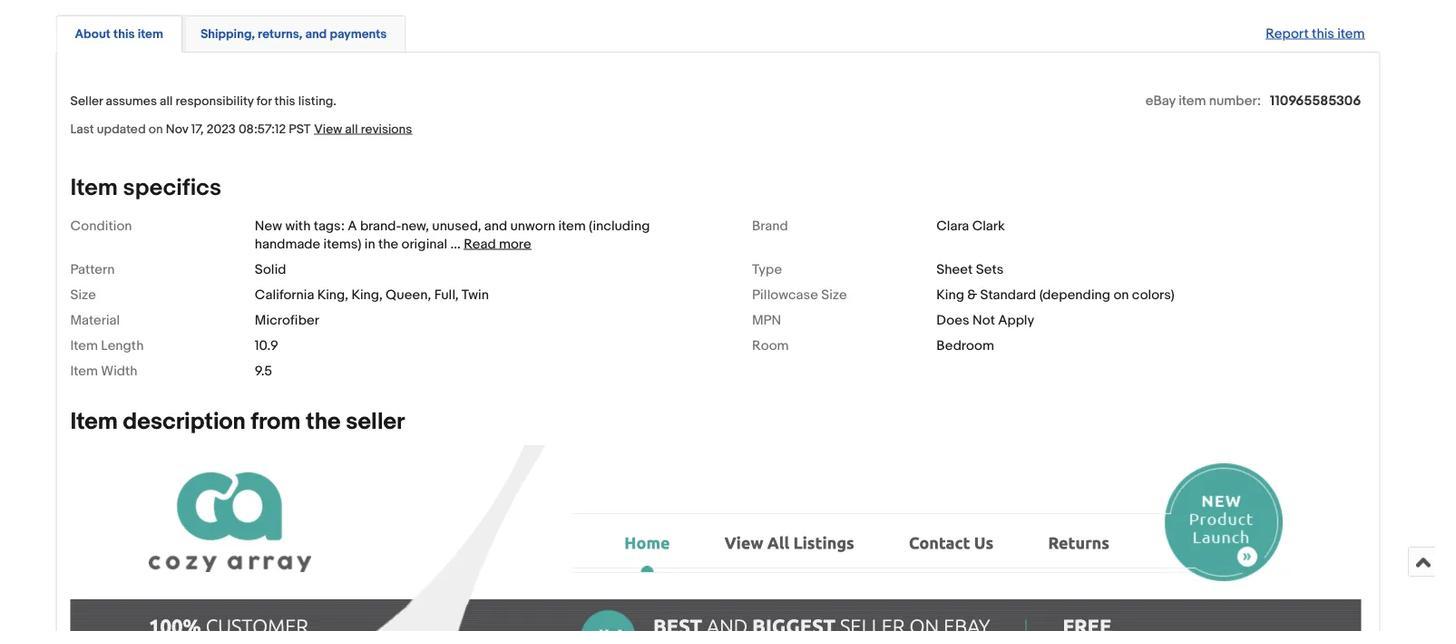 Task type: vqa. For each thing, say whether or not it's contained in the screenshot.


Task type: locate. For each thing, give the bounding box(es) containing it.
pst
[[289, 122, 311, 137]]

specifics
[[123, 174, 222, 202]]

size down pattern
[[70, 287, 96, 304]]

original
[[402, 236, 448, 253]]

(depending
[[1040, 287, 1111, 304]]

1 horizontal spatial on
[[1114, 287, 1130, 304]]

in
[[365, 236, 375, 253]]

item specifics
[[70, 174, 222, 202]]

item
[[1338, 26, 1366, 42], [138, 27, 163, 42], [1179, 93, 1207, 109], [559, 218, 586, 235]]

read
[[464, 236, 496, 253]]

1 horizontal spatial and
[[485, 218, 508, 235]]

2 size from the left
[[822, 287, 848, 304]]

size
[[70, 287, 96, 304], [822, 287, 848, 304]]

item right about
[[138, 27, 163, 42]]

9.5
[[255, 363, 272, 380]]

this
[[1313, 26, 1335, 42], [113, 27, 135, 42], [275, 94, 296, 109]]

&
[[968, 287, 978, 304]]

0 vertical spatial the
[[378, 236, 399, 253]]

microfiber
[[255, 313, 319, 329]]

pillowcase size
[[753, 287, 848, 304]]

0 vertical spatial and
[[305, 27, 327, 42]]

this right about
[[113, 27, 135, 42]]

0 horizontal spatial king,
[[317, 287, 349, 304]]

clark
[[973, 218, 1006, 235]]

110965585306
[[1271, 93, 1362, 109]]

1 vertical spatial and
[[485, 218, 508, 235]]

item for item width
[[70, 363, 98, 380]]

tab list
[[56, 12, 1381, 53]]

brand
[[753, 218, 788, 235]]

0 horizontal spatial all
[[160, 94, 173, 109]]

0 vertical spatial all
[[160, 94, 173, 109]]

this right report
[[1313, 26, 1335, 42]]

room
[[753, 338, 789, 354]]

sheet
[[937, 262, 973, 278]]

1 size from the left
[[70, 287, 96, 304]]

the inside new with tags: a brand-new, unused, and unworn item (including handmade items) in the original ...
[[378, 236, 399, 253]]

1 horizontal spatial size
[[822, 287, 848, 304]]

colors)
[[1133, 287, 1175, 304]]

all
[[160, 94, 173, 109], [345, 122, 358, 137]]

item down item length
[[70, 363, 98, 380]]

0 horizontal spatial and
[[305, 27, 327, 42]]

this inside the about this item button
[[113, 27, 135, 42]]

1 vertical spatial all
[[345, 122, 358, 137]]

(including
[[589, 218, 650, 235]]

sets
[[976, 262, 1004, 278]]

shipping, returns, and payments
[[200, 27, 387, 42]]

revisions
[[361, 122, 412, 137]]

seller
[[346, 408, 405, 437]]

all right the view
[[345, 122, 358, 137]]

item down the material
[[70, 338, 98, 354]]

item down item width
[[70, 408, 118, 437]]

the right in
[[378, 236, 399, 253]]

and up read more button
[[485, 218, 508, 235]]

and right returns,
[[305, 27, 327, 42]]

3 item from the top
[[70, 363, 98, 380]]

all up nov
[[160, 94, 173, 109]]

solid
[[255, 262, 286, 278]]

17,
[[191, 122, 204, 137]]

this right the for at the left top of the page
[[275, 94, 296, 109]]

and inside new with tags: a brand-new, unused, and unworn item (including handmade items) in the original ...
[[485, 218, 508, 235]]

listing.
[[298, 94, 337, 109]]

size right pillowcase
[[822, 287, 848, 304]]

0 horizontal spatial this
[[113, 27, 135, 42]]

on
[[149, 122, 163, 137], [1114, 287, 1130, 304]]

1 horizontal spatial the
[[378, 236, 399, 253]]

1 horizontal spatial all
[[345, 122, 358, 137]]

and inside button
[[305, 27, 327, 42]]

4 item from the top
[[70, 408, 118, 437]]

this for report
[[1313, 26, 1335, 42]]

king
[[937, 287, 965, 304]]

read more
[[464, 236, 532, 253]]

sheet sets
[[937, 262, 1004, 278]]

this inside the report this item link
[[1313, 26, 1335, 42]]

on left nov
[[149, 122, 163, 137]]

tab list containing about this item
[[56, 12, 1381, 53]]

width
[[101, 363, 138, 380]]

item description from the seller
[[70, 408, 405, 437]]

type
[[753, 262, 783, 278]]

and
[[305, 27, 327, 42], [485, 218, 508, 235]]

more
[[499, 236, 532, 253]]

clara
[[937, 218, 970, 235]]

unworn
[[511, 218, 556, 235]]

the right from
[[306, 408, 341, 437]]

new with tags: a brand-new, unused, and unworn item (including handmade items) in the original ...
[[255, 218, 650, 253]]

the
[[378, 236, 399, 253], [306, 408, 341, 437]]

item length
[[70, 338, 144, 354]]

king, left queen,
[[352, 287, 383, 304]]

1 vertical spatial on
[[1114, 287, 1130, 304]]

item inside button
[[138, 27, 163, 42]]

a
[[348, 218, 357, 235]]

0 vertical spatial on
[[149, 122, 163, 137]]

0 horizontal spatial on
[[149, 122, 163, 137]]

for
[[257, 94, 272, 109]]

2 item from the top
[[70, 338, 98, 354]]

pattern
[[70, 262, 115, 278]]

unused,
[[432, 218, 481, 235]]

about this item button
[[75, 26, 163, 43]]

2023
[[207, 122, 236, 137]]

1 horizontal spatial king,
[[352, 287, 383, 304]]

item
[[70, 174, 118, 202], [70, 338, 98, 354], [70, 363, 98, 380], [70, 408, 118, 437]]

1 king, from the left
[[317, 287, 349, 304]]

king,
[[317, 287, 349, 304], [352, 287, 383, 304]]

items)
[[324, 236, 362, 253]]

about
[[75, 27, 111, 42]]

1 item from the top
[[70, 174, 118, 202]]

item right unworn
[[559, 218, 586, 235]]

king, right california
[[317, 287, 349, 304]]

0 horizontal spatial the
[[306, 408, 341, 437]]

view all revisions link
[[311, 121, 412, 137]]

1 horizontal spatial this
[[275, 94, 296, 109]]

item width
[[70, 363, 138, 380]]

2 horizontal spatial this
[[1313, 26, 1335, 42]]

0 horizontal spatial size
[[70, 287, 96, 304]]

on left colors)
[[1114, 287, 1130, 304]]

...
[[451, 236, 461, 253]]

seller assumes all responsibility for this listing.
[[70, 94, 337, 109]]

item up "condition"
[[70, 174, 118, 202]]



Task type: describe. For each thing, give the bounding box(es) containing it.
number:
[[1210, 93, 1262, 109]]

report this item
[[1266, 26, 1366, 42]]

1 vertical spatial the
[[306, 408, 341, 437]]

view
[[314, 122, 342, 137]]

material
[[70, 313, 120, 329]]

with
[[285, 218, 311, 235]]

payments
[[330, 27, 387, 42]]

king & standard (depending on colors)
[[937, 287, 1175, 304]]

this for about
[[113, 27, 135, 42]]

new
[[255, 218, 282, 235]]

ebay item number: 110965585306
[[1146, 93, 1362, 109]]

does not apply
[[937, 313, 1035, 329]]

last updated on nov 17, 2023 08:57:12 pst view all revisions
[[70, 122, 412, 137]]

clara clark
[[937, 218, 1006, 235]]

item for item description from the seller
[[70, 408, 118, 437]]

responsibility
[[176, 94, 254, 109]]

updated
[[97, 122, 146, 137]]

description
[[123, 408, 246, 437]]

item right report
[[1338, 26, 1366, 42]]

about this item
[[75, 27, 163, 42]]

queen,
[[386, 287, 431, 304]]

08:57:12
[[239, 122, 286, 137]]

assumes
[[106, 94, 157, 109]]

california
[[255, 287, 314, 304]]

nov
[[166, 122, 188, 137]]

twin
[[462, 287, 489, 304]]

item right ebay
[[1179, 93, 1207, 109]]

report this item link
[[1257, 17, 1375, 51]]

does
[[937, 313, 970, 329]]

not
[[973, 313, 996, 329]]

new,
[[401, 218, 429, 235]]

last
[[70, 122, 94, 137]]

mpn
[[753, 313, 782, 329]]

shipping, returns, and payments button
[[200, 26, 387, 43]]

pillowcase
[[753, 287, 819, 304]]

bedroom
[[937, 338, 995, 354]]

report
[[1266, 26, 1310, 42]]

10.9
[[255, 338, 278, 354]]

brand-
[[360, 218, 401, 235]]

shipping,
[[200, 27, 255, 42]]

ebay
[[1146, 93, 1176, 109]]

condition
[[70, 218, 132, 235]]

item for item length
[[70, 338, 98, 354]]

california king, king, queen, full, twin
[[255, 287, 489, 304]]

tags:
[[314, 218, 345, 235]]

length
[[101, 338, 144, 354]]

read more button
[[464, 236, 532, 253]]

seller
[[70, 94, 103, 109]]

returns,
[[258, 27, 303, 42]]

item for item specifics
[[70, 174, 118, 202]]

2 king, from the left
[[352, 287, 383, 304]]

apply
[[999, 313, 1035, 329]]

from
[[251, 408, 301, 437]]

handmade
[[255, 236, 321, 253]]

full,
[[434, 287, 459, 304]]

item inside new with tags: a brand-new, unused, and unworn item (including handmade items) in the original ...
[[559, 218, 586, 235]]

standard
[[981, 287, 1037, 304]]



